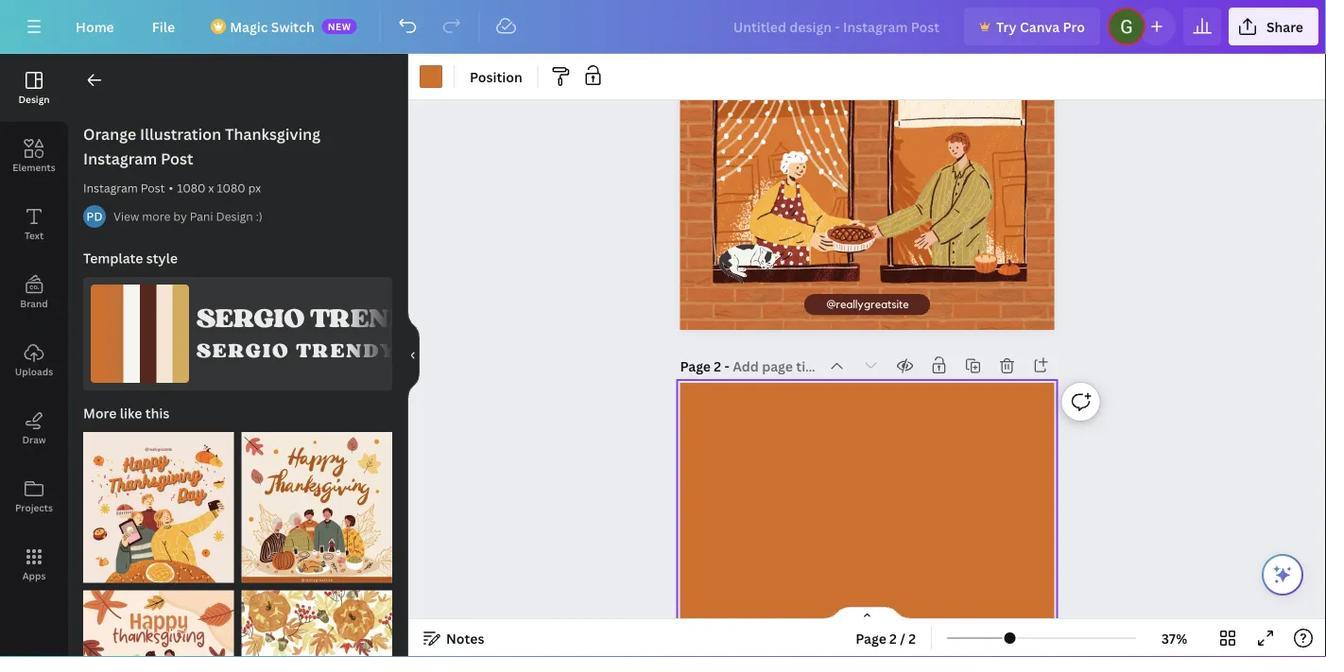Task type: locate. For each thing, give the bounding box(es) containing it.
beige yellow cute illustrative happy thanksgiving instagram post group
[[242, 421, 392, 583]]

post down illustration
[[161, 148, 193, 169]]

1080 right x
[[217, 180, 246, 196]]

0 vertical spatial instagram
[[83, 148, 157, 169]]

new
[[328, 20, 352, 33]]

1 instagram from the top
[[83, 148, 157, 169]]

orange watercolor happy thanksgiving instagram post group
[[242, 579, 392, 657]]

page 2 / 2
[[856, 629, 916, 647]]

canva assistant image
[[1272, 564, 1295, 586]]

0 vertical spatial post
[[161, 148, 193, 169]]

page for page 2 / 2
[[856, 629, 887, 647]]

draw
[[22, 433, 46, 446]]

orange playful thanksgiving instagram post image
[[83, 432, 234, 583]]

position
[[470, 68, 523, 86]]

1 horizontal spatial 1080
[[217, 180, 246, 196]]

page down show pages image at the right of the page
[[856, 629, 887, 647]]

1080 x 1080 px
[[177, 180, 261, 196]]

orange illustrated happy thanksgiving day instagram post group
[[83, 579, 234, 657]]

1 vertical spatial page
[[856, 629, 887, 647]]

by
[[173, 209, 187, 224]]

elements button
[[0, 122, 68, 190]]

elements
[[13, 161, 56, 174]]

notes button
[[416, 623, 492, 653]]

0 vertical spatial sergio
[[197, 302, 305, 334]]

file
[[152, 17, 175, 35]]

more
[[83, 404, 117, 422]]

trendy
[[310, 302, 429, 334], [296, 339, 397, 363]]

home link
[[61, 8, 129, 45]]

design left ':)'
[[216, 209, 253, 224]]

2 for /
[[890, 629, 897, 647]]

post inside "orange illustration thanksgiving instagram post"
[[161, 148, 193, 169]]

instagram inside "orange illustration thanksgiving instagram post"
[[83, 148, 157, 169]]

page inside button
[[856, 629, 887, 647]]

canva
[[1020, 17, 1060, 35]]

view
[[113, 209, 139, 224]]

0 horizontal spatial 2
[[714, 357, 722, 375]]

2 right /
[[909, 629, 916, 647]]

1 vertical spatial sergio
[[197, 339, 290, 363]]

x
[[208, 180, 214, 196]]

1 1080 from the left
[[177, 180, 206, 196]]

instagram
[[83, 148, 157, 169], [83, 180, 138, 196]]

instagram down the orange
[[83, 148, 157, 169]]

show pages image
[[822, 606, 913, 621]]

1 horizontal spatial 2
[[890, 629, 897, 647]]

0 horizontal spatial 1080
[[177, 180, 206, 196]]

1080 left x
[[177, 180, 206, 196]]

try canva pro button
[[965, 8, 1101, 45]]

2
[[714, 357, 722, 375], [890, 629, 897, 647], [909, 629, 916, 647]]

orange watercolor happy thanksgiving instagram post image
[[242, 591, 392, 657]]

Page title text field
[[733, 357, 817, 376]]

1 horizontal spatial design
[[216, 209, 253, 224]]

sergio
[[197, 302, 305, 334], [197, 339, 290, 363]]

instagram up view
[[83, 180, 138, 196]]

post
[[161, 148, 193, 169], [141, 180, 165, 196]]

px
[[248, 180, 261, 196]]

page 2 -
[[680, 357, 733, 375]]

page left - at the bottom
[[680, 357, 711, 375]]

beige yellow cute illustrative happy thanksgiving instagram post image
[[242, 432, 392, 583]]

1 vertical spatial instagram
[[83, 180, 138, 196]]

2 left - at the bottom
[[714, 357, 722, 375]]

page 2 / 2 button
[[848, 623, 924, 653]]

text button
[[0, 190, 68, 258]]

post up the more
[[141, 180, 165, 196]]

thanksgiving
[[225, 124, 321, 144]]

pani
[[190, 209, 213, 224]]

0 horizontal spatial design
[[18, 93, 50, 105]]

more like this
[[83, 404, 170, 422]]

design
[[18, 93, 50, 105], [216, 209, 253, 224]]

pani design :) image
[[83, 205, 106, 228]]

1 vertical spatial trendy
[[296, 339, 397, 363]]

draw button
[[0, 394, 68, 462]]

orange
[[83, 124, 136, 144]]

uploads button
[[0, 326, 68, 394]]

template
[[83, 249, 143, 267]]

page
[[680, 357, 711, 375], [856, 629, 887, 647]]

#db6a17 image
[[420, 65, 443, 88], [420, 65, 443, 88]]

0 vertical spatial design
[[18, 93, 50, 105]]

0 horizontal spatial page
[[680, 357, 711, 375]]

design up elements button
[[18, 93, 50, 105]]

37% button
[[1144, 623, 1206, 653]]

2 sergio from the top
[[197, 339, 290, 363]]

projects button
[[0, 462, 68, 530]]

0 vertical spatial page
[[680, 357, 711, 375]]

2 left /
[[890, 629, 897, 647]]

1 horizontal spatial page
[[856, 629, 887, 647]]

2 for -
[[714, 357, 722, 375]]

magic
[[230, 17, 268, 35]]

share button
[[1229, 8, 1319, 45]]

1080
[[177, 180, 206, 196], [217, 180, 246, 196]]

view more by pani design :)
[[113, 209, 263, 224]]

position button
[[462, 61, 530, 92]]



Task type: vqa. For each thing, say whether or not it's contained in the screenshot.
Help at top
no



Task type: describe. For each thing, give the bounding box(es) containing it.
2 horizontal spatial 2
[[909, 629, 916, 647]]

this
[[145, 404, 170, 422]]

view more by pani design :) button
[[113, 207, 263, 226]]

switch
[[271, 17, 315, 35]]

1 vertical spatial design
[[216, 209, 253, 224]]

style
[[146, 249, 178, 267]]

2 instagram from the top
[[83, 180, 138, 196]]

orange playful thanksgiving instagram post group
[[83, 421, 234, 583]]

@reallygreatsite
[[827, 299, 909, 311]]

hide image
[[408, 310, 420, 401]]

brand
[[20, 297, 48, 310]]

try canva pro
[[997, 17, 1085, 35]]

37%
[[1162, 629, 1188, 647]]

try
[[997, 17, 1017, 35]]

page for page 2 -
[[680, 357, 711, 375]]

sergio trendy sergio trendy
[[197, 302, 429, 363]]

Design title text field
[[718, 8, 957, 45]]

design button
[[0, 54, 68, 122]]

orange illustration thanksgiving instagram post
[[83, 124, 321, 169]]

1 sergio from the top
[[197, 302, 305, 334]]

orange illustrated happy thanksgiving day instagram post image
[[83, 591, 234, 657]]

text
[[24, 229, 44, 242]]

/
[[900, 629, 906, 647]]

uploads
[[15, 365, 53, 378]]

:)
[[256, 209, 263, 224]]

like
[[120, 404, 142, 422]]

0 vertical spatial trendy
[[310, 302, 429, 334]]

main menu bar
[[0, 0, 1327, 54]]

home
[[76, 17, 114, 35]]

apps
[[22, 569, 46, 582]]

illustration
[[140, 124, 221, 144]]

more
[[142, 209, 171, 224]]

pani design :) element
[[83, 205, 106, 228]]

file button
[[137, 8, 190, 45]]

instagram post
[[83, 180, 165, 196]]

side panel tab list
[[0, 54, 68, 599]]

share
[[1267, 17, 1304, 35]]

magic switch
[[230, 17, 315, 35]]

2 1080 from the left
[[217, 180, 246, 196]]

template style
[[83, 249, 178, 267]]

1 vertical spatial post
[[141, 180, 165, 196]]

pro
[[1063, 17, 1085, 35]]

brand button
[[0, 258, 68, 326]]

projects
[[15, 501, 53, 514]]

design inside side panel tab list
[[18, 93, 50, 105]]

notes
[[446, 629, 485, 647]]

apps button
[[0, 530, 68, 599]]

-
[[725, 357, 730, 375]]



